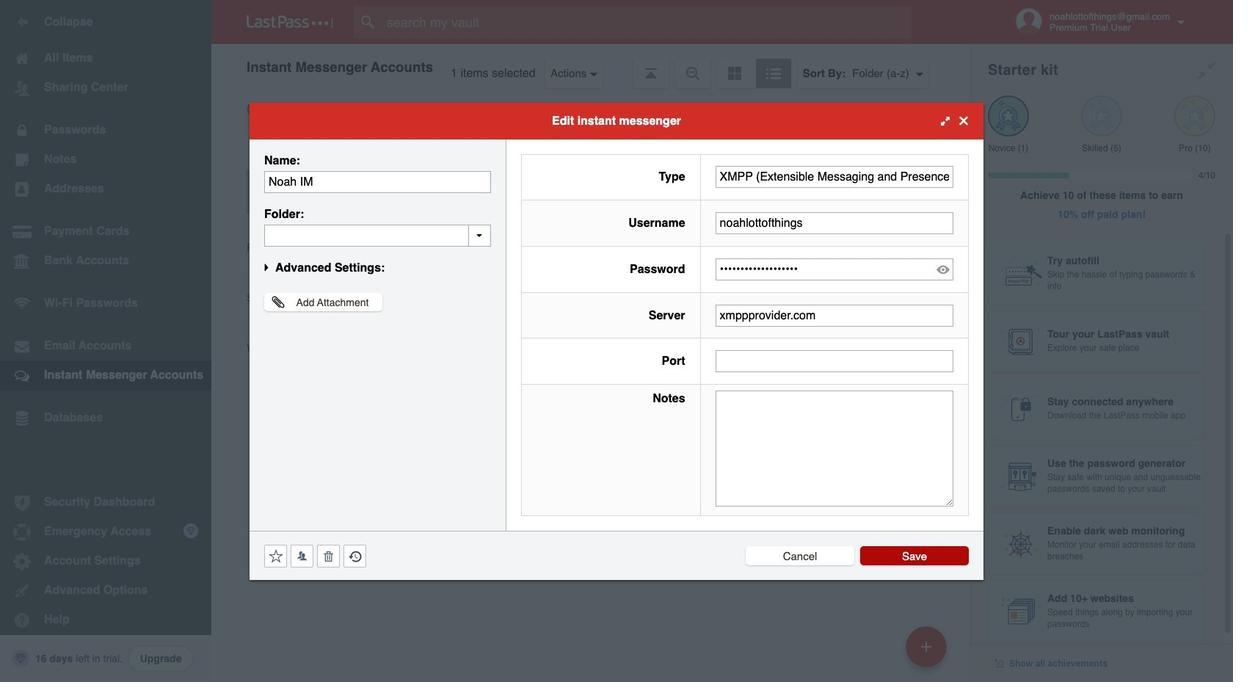 Task type: locate. For each thing, give the bounding box(es) containing it.
None text field
[[716, 166, 954, 188], [264, 171, 491, 193], [716, 304, 954, 326], [716, 166, 954, 188], [264, 171, 491, 193], [716, 304, 954, 326]]

new item navigation
[[901, 622, 956, 682]]

dialog
[[250, 102, 984, 580]]

Search search field
[[354, 6, 941, 38]]

new item image
[[922, 642, 932, 652]]

None text field
[[716, 212, 954, 234], [264, 224, 491, 246], [716, 350, 954, 373], [716, 391, 954, 506], [716, 212, 954, 234], [264, 224, 491, 246], [716, 350, 954, 373], [716, 391, 954, 506]]

None password field
[[716, 258, 954, 280]]

vault options navigation
[[212, 44, 971, 88]]

search my vault text field
[[354, 6, 941, 38]]



Task type: describe. For each thing, give the bounding box(es) containing it.
main navigation navigation
[[0, 0, 212, 682]]

lastpass image
[[247, 15, 333, 29]]



